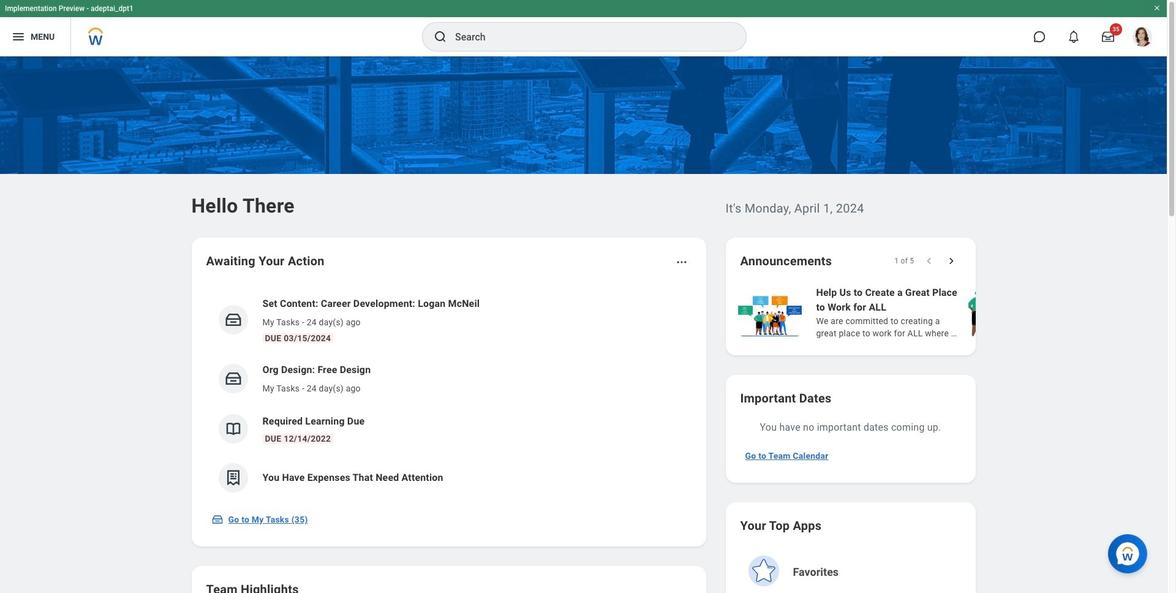 Task type: describe. For each thing, give the bounding box(es) containing it.
inbox image
[[224, 369, 242, 388]]

inbox large image
[[1102, 31, 1115, 43]]

1 horizontal spatial list
[[736, 284, 1176, 341]]

0 horizontal spatial list
[[206, 287, 691, 502]]

close environment banner image
[[1154, 4, 1161, 12]]

profile logan mcneil image
[[1133, 27, 1153, 49]]

search image
[[433, 29, 448, 44]]

chevron left small image
[[923, 255, 935, 267]]



Task type: vqa. For each thing, say whether or not it's contained in the screenshot.
the dashboard expenses image
yes



Task type: locate. For each thing, give the bounding box(es) containing it.
list
[[736, 284, 1176, 341], [206, 287, 691, 502]]

1 horizontal spatial inbox image
[[224, 311, 242, 329]]

inbox image
[[224, 311, 242, 329], [211, 513, 223, 526]]

main content
[[0, 56, 1176, 593]]

related actions image
[[676, 256, 688, 268]]

notifications large image
[[1068, 31, 1080, 43]]

justify image
[[11, 29, 26, 44]]

chevron right small image
[[945, 255, 957, 267]]

0 horizontal spatial inbox image
[[211, 513, 223, 526]]

0 vertical spatial inbox image
[[224, 311, 242, 329]]

Search Workday  search field
[[455, 23, 721, 50]]

1 vertical spatial inbox image
[[211, 513, 223, 526]]

dashboard expenses image
[[224, 469, 242, 487]]

book open image
[[224, 420, 242, 438]]

banner
[[0, 0, 1167, 56]]

status
[[895, 256, 914, 266]]



